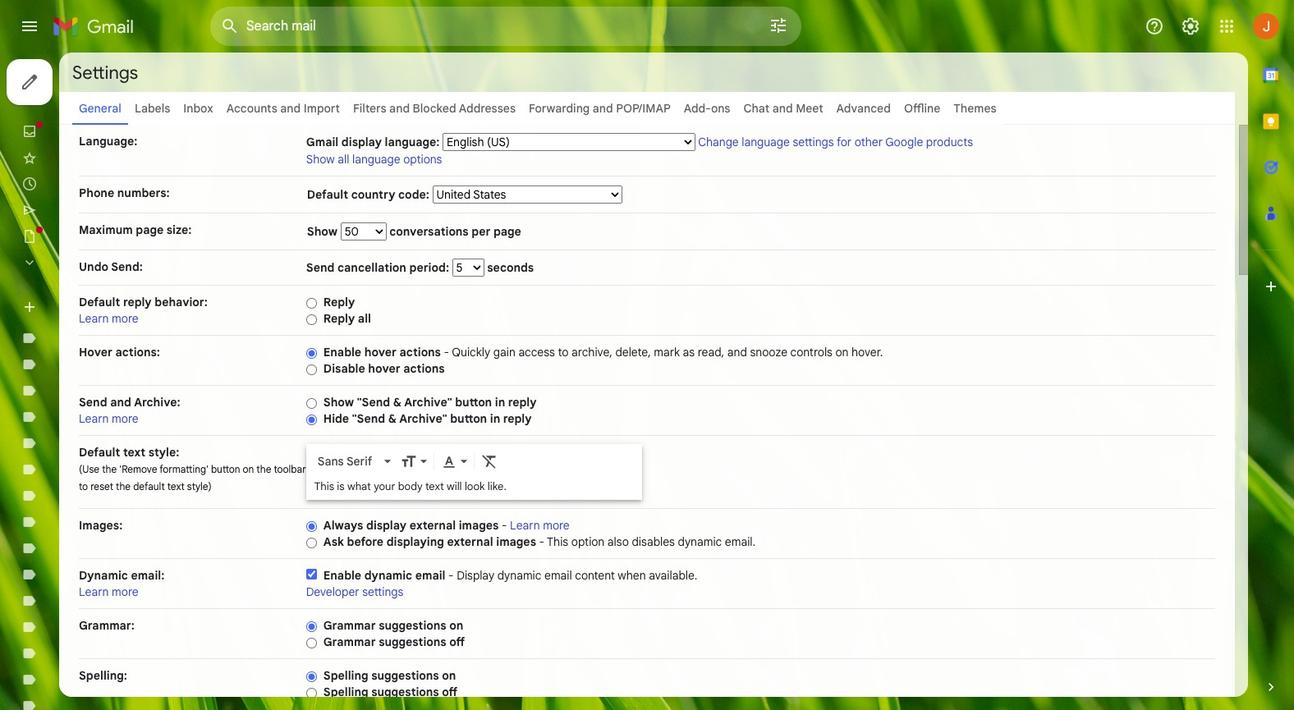 Task type: vqa. For each thing, say whether or not it's contained in the screenshot.
external
yes



Task type: locate. For each thing, give the bounding box(es) containing it.
1 horizontal spatial page
[[493, 224, 521, 239]]

1 vertical spatial archive"
[[399, 411, 447, 426]]

reply up the reply all
[[323, 295, 355, 310]]

off for grammar suggestions off
[[449, 635, 465, 650]]

and left pop/imap
[[593, 101, 613, 116]]

delete,
[[615, 345, 651, 360]]

actions up disable hover actions
[[400, 345, 441, 360]]

to
[[558, 345, 569, 360], [79, 480, 88, 493]]

2 vertical spatial button
[[211, 463, 240, 475]]

Reply radio
[[306, 297, 317, 309]]

images
[[459, 518, 499, 533], [496, 535, 536, 549]]

0 vertical spatial actions
[[400, 345, 441, 360]]

1 vertical spatial default
[[79, 295, 120, 310]]

0 horizontal spatial to
[[79, 480, 88, 493]]

text
[[123, 445, 145, 460], [425, 480, 444, 494], [167, 480, 185, 493]]

default inside default text style: (use the 'remove formatting' button on the toolbar to reset the default text style)
[[79, 445, 120, 460]]

more inside default reply behavior: learn more
[[112, 311, 139, 326]]

1 spelling from the top
[[323, 668, 368, 683]]

more down dynamic
[[112, 585, 139, 599]]

images up enable dynamic email - display dynamic email content when available. developer settings
[[496, 535, 536, 549]]

2 reply from the top
[[323, 311, 355, 326]]

& for hide
[[388, 411, 397, 426]]

display
[[457, 568, 494, 583]]

suggestions down grammar suggestions on
[[379, 635, 446, 650]]

Spelling suggestions on radio
[[306, 671, 317, 683]]

1 vertical spatial to
[[79, 480, 88, 493]]

0 vertical spatial images
[[459, 518, 499, 533]]

display up show all language options
[[341, 135, 382, 149]]

0 vertical spatial to
[[558, 345, 569, 360]]

offline link
[[904, 101, 941, 116]]

learn
[[79, 311, 109, 326], [79, 411, 109, 426], [510, 518, 540, 533], [79, 585, 109, 599]]

"send
[[357, 395, 390, 410], [352, 411, 385, 426]]

2 vertical spatial show
[[323, 395, 354, 410]]

support image
[[1145, 16, 1164, 36]]

learn up hover
[[79, 311, 109, 326]]

before
[[347, 535, 384, 549]]

default left country
[[307, 187, 348, 202]]

the right reset
[[116, 480, 131, 493]]

- left display at the left bottom
[[448, 568, 454, 583]]

Ask before displaying external images radio
[[306, 537, 317, 549]]

0 vertical spatial send
[[306, 260, 335, 275]]

actions for disable
[[403, 361, 445, 376]]

0 vertical spatial &
[[393, 395, 402, 410]]

ask before displaying external images - this option also disables dynamic email.
[[323, 535, 756, 549]]

and left archive: at the bottom
[[110, 395, 131, 410]]

learn more link for email:
[[79, 585, 139, 599]]

text left will
[[425, 480, 444, 494]]

button up hide "send & archive" button in reply
[[455, 395, 492, 410]]

archive" for show
[[404, 395, 452, 410]]

and inside send and archive: learn more
[[110, 395, 131, 410]]

learn up ask before displaying external images - this option also disables dynamic email. at the bottom of page
[[510, 518, 540, 533]]

and right chat
[[772, 101, 793, 116]]

page
[[136, 223, 164, 237], [493, 224, 521, 239]]

undo send:
[[79, 259, 143, 274]]

1 vertical spatial hover
[[368, 361, 400, 376]]

archive:
[[134, 395, 180, 410]]

1 horizontal spatial email
[[544, 568, 572, 583]]

hover up disable hover actions
[[364, 345, 397, 360]]

None search field
[[210, 7, 801, 46]]

1 horizontal spatial send
[[306, 260, 335, 275]]

code:
[[398, 187, 429, 202]]

grammar right grammar suggestions off option
[[323, 635, 376, 650]]

learn inside default reply behavior: learn more
[[79, 311, 109, 326]]

and for blocked
[[389, 101, 410, 116]]

2 spelling from the top
[[323, 685, 368, 700]]

learn down dynamic
[[79, 585, 109, 599]]

option
[[571, 535, 605, 549]]

settings
[[793, 135, 834, 149], [362, 585, 404, 599]]

suggestions
[[379, 618, 446, 633], [379, 635, 446, 650], [371, 668, 439, 683], [371, 685, 439, 700]]

the left toolbar
[[257, 463, 271, 475]]

on down display at the left bottom
[[449, 618, 463, 633]]

to right access
[[558, 345, 569, 360]]

style:
[[148, 445, 179, 460]]

conversations
[[389, 224, 469, 239]]

0 vertical spatial "send
[[357, 395, 390, 410]]

1 horizontal spatial this
[[547, 535, 568, 549]]

0 vertical spatial in
[[495, 395, 505, 410]]

to inside default text style: (use the 'remove formatting' button on the toolbar to reset the default text style)
[[79, 480, 88, 493]]

more up hover actions:
[[112, 311, 139, 326]]

settings image
[[1181, 16, 1201, 36]]

chat and meet link
[[744, 101, 823, 116]]

page left size:
[[136, 223, 164, 237]]

1 horizontal spatial language
[[742, 135, 790, 149]]

email:
[[131, 568, 165, 583]]

grammar:
[[79, 618, 135, 633]]

disables
[[632, 535, 675, 549]]

email
[[415, 568, 446, 583], [544, 568, 572, 583]]

in up the remove formatting ‪(⌘\)‬ icon
[[490, 411, 500, 426]]

1 vertical spatial reply
[[323, 311, 355, 326]]

button down show "send & archive" button in reply
[[450, 411, 487, 426]]

1 vertical spatial show
[[307, 224, 341, 239]]

0 vertical spatial this
[[314, 480, 334, 494]]

0 vertical spatial button
[[455, 395, 492, 410]]

add-ons link
[[684, 101, 730, 116]]

2 vertical spatial default
[[79, 445, 120, 460]]

"send right hide
[[352, 411, 385, 426]]

Grammar suggestions off radio
[[306, 637, 317, 649]]

general
[[79, 101, 121, 116]]

1 enable from the top
[[323, 345, 361, 360]]

all for reply
[[358, 311, 371, 326]]

"send down disable hover actions
[[357, 395, 390, 410]]

Disable hover actions radio
[[306, 364, 317, 376]]

labels link
[[135, 101, 170, 116]]

pop/imap
[[616, 101, 671, 116]]

read,
[[698, 345, 724, 360]]

default up (use
[[79, 445, 120, 460]]

external up displaying
[[410, 518, 456, 533]]

send cancellation period:
[[306, 260, 452, 275]]

1 vertical spatial send
[[79, 395, 107, 410]]

suggestions down spelling suggestions on on the bottom of the page
[[371, 685, 439, 700]]

settings up grammar suggestions on
[[362, 585, 404, 599]]

general link
[[79, 101, 121, 116]]

1 vertical spatial in
[[490, 411, 500, 426]]

hover right disable at left bottom
[[368, 361, 400, 376]]

display up the before
[[366, 518, 407, 533]]

language down 'gmail display language:'
[[352, 152, 400, 167]]

0 vertical spatial archive"
[[404, 395, 452, 410]]

enable inside enable dynamic email - display dynamic email content when available. developer settings
[[323, 568, 361, 583]]

1 vertical spatial reply
[[508, 395, 537, 410]]

all down gmail
[[338, 152, 349, 167]]

learn up (use
[[79, 411, 109, 426]]

1 vertical spatial button
[[450, 411, 487, 426]]

email left content on the left of page
[[544, 568, 572, 583]]

1 vertical spatial off
[[442, 685, 458, 700]]

enable for enable hover actions
[[323, 345, 361, 360]]

reply all
[[323, 311, 371, 326]]

ons
[[711, 101, 730, 116]]

and right read,
[[727, 345, 747, 360]]

email.
[[725, 535, 756, 549]]

all
[[338, 152, 349, 167], [358, 311, 371, 326]]

0 vertical spatial show
[[306, 152, 335, 167]]

forwarding
[[529, 101, 590, 116]]

this left option
[[547, 535, 568, 549]]

text up 'remove
[[123, 445, 145, 460]]

enable
[[323, 345, 361, 360], [323, 568, 361, 583]]

send inside send and archive: learn more
[[79, 395, 107, 410]]

0 horizontal spatial send
[[79, 395, 107, 410]]

& down show "send & archive" button in reply
[[388, 411, 397, 426]]

(use
[[79, 463, 99, 475]]

0 vertical spatial enable
[[323, 345, 361, 360]]

enable for enable dynamic email
[[323, 568, 361, 583]]

1 horizontal spatial dynamic
[[497, 568, 542, 583]]

hover for disable
[[368, 361, 400, 376]]

show up hide
[[323, 395, 354, 410]]

advanced search options image
[[762, 9, 795, 42]]

1 vertical spatial language
[[352, 152, 400, 167]]

and left import
[[280, 101, 301, 116]]

email down displaying
[[415, 568, 446, 583]]

on left toolbar
[[243, 463, 254, 475]]

button for hide "send & archive" button in reply
[[450, 411, 487, 426]]

0 vertical spatial all
[[338, 152, 349, 167]]

off down grammar suggestions on
[[449, 635, 465, 650]]

1 vertical spatial spelling
[[323, 685, 368, 700]]

in down gain
[[495, 395, 505, 410]]

archive" up hide "send & archive" button in reply
[[404, 395, 452, 410]]

formatting'
[[159, 463, 209, 475]]

send:
[[111, 259, 143, 274]]

off
[[449, 635, 465, 650], [442, 685, 458, 700]]

0 vertical spatial reply
[[123, 295, 152, 310]]

chat and meet
[[744, 101, 823, 116]]

spelling
[[323, 668, 368, 683], [323, 685, 368, 700]]

this is what your body text will look like.
[[314, 480, 506, 494]]

and right "filters"
[[389, 101, 410, 116]]

learn more link down dynamic
[[79, 585, 139, 599]]

language:
[[79, 134, 137, 149]]

reply for reply all
[[323, 311, 355, 326]]

hide "send & archive" button in reply
[[323, 411, 532, 426]]

external down always display external images - learn more
[[447, 535, 493, 549]]

sans serif
[[318, 454, 372, 469]]

0 vertical spatial settings
[[793, 135, 834, 149]]

on
[[836, 345, 849, 360], [243, 463, 254, 475], [449, 618, 463, 633], [442, 668, 456, 683]]

show "send & archive" button in reply
[[323, 395, 537, 410]]

reply down send:
[[123, 295, 152, 310]]

content
[[575, 568, 615, 583]]

all for show
[[338, 152, 349, 167]]

Enable hover actions radio
[[306, 347, 317, 360]]

spelling right "spelling suggestions off" option
[[323, 685, 368, 700]]

available.
[[649, 568, 698, 583]]

language
[[742, 135, 790, 149], [352, 152, 400, 167]]

grammar suggestions off
[[323, 635, 465, 650]]

suggestions for spelling suggestions on
[[371, 668, 439, 683]]

0 horizontal spatial all
[[338, 152, 349, 167]]

gmail image
[[53, 10, 142, 43]]

reply down access
[[508, 395, 537, 410]]

default down undo
[[79, 295, 120, 310]]

2 horizontal spatial dynamic
[[678, 535, 722, 549]]

grammar for grammar suggestions off
[[323, 635, 376, 650]]

1 vertical spatial all
[[358, 311, 371, 326]]

send down hover
[[79, 395, 107, 410]]

enable up "developer"
[[323, 568, 361, 583]]

reply for reply
[[323, 295, 355, 310]]

show down default country code:
[[307, 224, 341, 239]]

Search mail text field
[[246, 18, 723, 34]]

grammar suggestions on
[[323, 618, 463, 633]]

0 horizontal spatial text
[[123, 445, 145, 460]]

more
[[112, 311, 139, 326], [112, 411, 139, 426], [543, 518, 570, 533], [112, 585, 139, 599]]

&
[[393, 395, 402, 410], [388, 411, 397, 426]]

add-ons
[[684, 101, 730, 116]]

this left the is
[[314, 480, 334, 494]]

enable hover actions - quickly gain access to archive, delete, mark as read, and snooze controls on hover.
[[323, 345, 883, 360]]

0 horizontal spatial page
[[136, 223, 164, 237]]

0 horizontal spatial settings
[[362, 585, 404, 599]]

in for hide "send & archive" button in reply
[[490, 411, 500, 426]]

1 vertical spatial enable
[[323, 568, 361, 583]]

conversations per page
[[387, 224, 521, 239]]

archive" for hide
[[399, 411, 447, 426]]

actions up show "send & archive" button in reply
[[403, 361, 445, 376]]

in
[[495, 395, 505, 410], [490, 411, 500, 426]]

display for gmail
[[341, 135, 382, 149]]

2 enable from the top
[[323, 568, 361, 583]]

1 grammar from the top
[[323, 618, 376, 633]]

for
[[837, 135, 852, 149]]

0 horizontal spatial email
[[415, 568, 446, 583]]

on left hover.
[[836, 345, 849, 360]]

None checkbox
[[306, 569, 317, 580]]

to down (use
[[79, 480, 88, 493]]

text down formatting'
[[167, 480, 185, 493]]

reply right reply all option
[[323, 311, 355, 326]]

page right per
[[493, 224, 521, 239]]

1 reply from the top
[[323, 295, 355, 310]]

behavior:
[[155, 295, 208, 310]]

displaying
[[386, 535, 444, 549]]

dynamic left email.
[[678, 535, 722, 549]]

1 vertical spatial actions
[[403, 361, 445, 376]]

in for show "send & archive" button in reply
[[495, 395, 505, 410]]

default inside default reply behavior: learn more
[[79, 295, 120, 310]]

and for meet
[[772, 101, 793, 116]]

images down look on the left of page
[[459, 518, 499, 533]]

1 vertical spatial settings
[[362, 585, 404, 599]]

reply up formatting options toolbar
[[503, 411, 532, 426]]

dynamic down ask before displaying external images - this option also disables dynamic email. at the bottom of page
[[497, 568, 542, 583]]

0 vertical spatial default
[[307, 187, 348, 202]]

1 vertical spatial "send
[[352, 411, 385, 426]]

the
[[102, 463, 117, 475], [257, 463, 271, 475], [116, 480, 131, 493]]

spelling right spelling suggestions on radio at bottom
[[323, 668, 368, 683]]

settings inside enable dynamic email - display dynamic email content when available. developer settings
[[362, 585, 404, 599]]

0 vertical spatial reply
[[323, 295, 355, 310]]

2 vertical spatial reply
[[503, 411, 532, 426]]

2 grammar from the top
[[323, 635, 376, 650]]

1 horizontal spatial all
[[358, 311, 371, 326]]

default
[[307, 187, 348, 202], [79, 295, 120, 310], [79, 445, 120, 460]]

button inside default text style: (use the 'remove formatting' button on the toolbar to reset the default text style)
[[211, 463, 240, 475]]

0 vertical spatial spelling
[[323, 668, 368, 683]]

0 vertical spatial grammar
[[323, 618, 376, 633]]

show down gmail
[[306, 152, 335, 167]]

button up style) at left
[[211, 463, 240, 475]]

more down archive: at the bottom
[[112, 411, 139, 426]]

access
[[519, 345, 555, 360]]

undo
[[79, 259, 108, 274]]

other
[[855, 135, 883, 149]]

0 vertical spatial off
[[449, 635, 465, 650]]

developer settings link
[[306, 585, 404, 599]]

send up reply option
[[306, 260, 335, 275]]

default for default text style: (use the 'remove formatting' button on the toolbar to reset the default text style)
[[79, 445, 120, 460]]

settings left for
[[793, 135, 834, 149]]

mark
[[654, 345, 680, 360]]

archive" down show "send & archive" button in reply
[[399, 411, 447, 426]]

archive,
[[572, 345, 613, 360]]

and
[[280, 101, 301, 116], [389, 101, 410, 116], [593, 101, 613, 116], [772, 101, 793, 116], [727, 345, 747, 360], [110, 395, 131, 410]]

on up spelling suggestions off
[[442, 668, 456, 683]]

1 vertical spatial display
[[366, 518, 407, 533]]

themes
[[954, 101, 997, 116]]

also
[[608, 535, 629, 549]]

remove formatting ‪(⌘\)‬ image
[[481, 454, 497, 470]]

offline
[[904, 101, 941, 116]]

off down spelling suggestions on on the bottom of the page
[[442, 685, 458, 700]]

dynamic
[[79, 568, 128, 583]]

0 vertical spatial display
[[341, 135, 382, 149]]

2 horizontal spatial text
[[425, 480, 444, 494]]

- left option
[[539, 535, 545, 549]]

"send for hide
[[352, 411, 385, 426]]

navigation
[[0, 53, 197, 710]]

suggestions up grammar suggestions off
[[379, 618, 446, 633]]

Always display external images radio
[[306, 520, 317, 533]]

meet
[[796, 101, 823, 116]]

learn more link down archive: at the bottom
[[79, 411, 139, 426]]

1 vertical spatial &
[[388, 411, 397, 426]]

0 vertical spatial language
[[742, 135, 790, 149]]

tab list
[[1248, 53, 1294, 651]]

0 vertical spatial hover
[[364, 345, 397, 360]]

1 vertical spatial grammar
[[323, 635, 376, 650]]

1 horizontal spatial settings
[[793, 135, 834, 149]]

learn more link up hover actions:
[[79, 311, 139, 326]]

& up hide "send & archive" button in reply
[[393, 395, 402, 410]]

dynamic up developer settings link
[[364, 568, 412, 583]]

0 horizontal spatial dynamic
[[364, 568, 412, 583]]

language down chat
[[742, 135, 790, 149]]

enable up disable at left bottom
[[323, 345, 361, 360]]

always display external images - learn more
[[323, 518, 570, 533]]

all down cancellation
[[358, 311, 371, 326]]

1 vertical spatial this
[[547, 535, 568, 549]]

grammar down developer settings link
[[323, 618, 376, 633]]

suggestions up spelling suggestions off
[[371, 668, 439, 683]]

per
[[472, 224, 491, 239]]

default
[[133, 480, 165, 493]]

-
[[444, 345, 449, 360], [502, 518, 507, 533], [539, 535, 545, 549], [448, 568, 454, 583]]



Task type: describe. For each thing, give the bounding box(es) containing it.
style)
[[187, 480, 212, 493]]

default country code:
[[307, 187, 432, 202]]

advanced link
[[836, 101, 891, 116]]

main menu image
[[20, 16, 39, 36]]

add-
[[684, 101, 711, 116]]

cancellation
[[337, 260, 406, 275]]

actions for enable
[[400, 345, 441, 360]]

hover
[[79, 345, 112, 360]]

on inside default text style: (use the 'remove formatting' button on the toolbar to reset the default text style)
[[243, 463, 254, 475]]

learn more link up ask before displaying external images - this option also disables dynamic email. at the bottom of page
[[510, 518, 570, 533]]

serif
[[346, 454, 372, 469]]

developer
[[306, 585, 359, 599]]

phone
[[79, 186, 114, 200]]

default for default reply behavior: learn more
[[79, 295, 120, 310]]

country
[[351, 187, 395, 202]]

accounts and import link
[[226, 101, 340, 116]]

enable dynamic email - display dynamic email content when available. developer settings
[[306, 568, 698, 599]]

show for show
[[307, 224, 341, 239]]

search mail image
[[215, 11, 245, 41]]

size:
[[167, 223, 192, 237]]

- inside enable dynamic email - display dynamic email content when available. developer settings
[[448, 568, 454, 583]]

1 vertical spatial external
[[447, 535, 493, 549]]

controls
[[790, 345, 833, 360]]

quickly
[[452, 345, 490, 360]]

suggestions for grammar suggestions on
[[379, 618, 446, 633]]

your
[[374, 480, 395, 494]]

reply for hide "send & archive" button in reply
[[503, 411, 532, 426]]

settings
[[72, 61, 138, 83]]

advanced
[[836, 101, 891, 116]]

default reply behavior: learn more
[[79, 295, 208, 326]]

spelling for spelling suggestions off
[[323, 685, 368, 700]]

filters and blocked addresses
[[353, 101, 516, 116]]

off for spelling suggestions off
[[442, 685, 458, 700]]

labels
[[135, 101, 170, 116]]

button for show "send & archive" button in reply
[[455, 395, 492, 410]]

products
[[926, 135, 973, 149]]

sans serif option
[[314, 454, 381, 470]]

and for archive:
[[110, 395, 131, 410]]

1 email from the left
[[415, 568, 446, 583]]

learn more link for and
[[79, 411, 139, 426]]

always
[[323, 518, 363, 533]]

send for send cancellation period:
[[306, 260, 335, 275]]

hover actions:
[[79, 345, 160, 360]]

will
[[447, 480, 462, 494]]

addresses
[[459, 101, 516, 116]]

learn more link for reply
[[79, 311, 139, 326]]

change language settings for other google products
[[698, 135, 973, 149]]

more up ask before displaying external images - this option also disables dynamic email. at the bottom of page
[[543, 518, 570, 533]]

and for import
[[280, 101, 301, 116]]

suggestions for spelling suggestions off
[[371, 685, 439, 700]]

'remove
[[119, 463, 157, 475]]

default text style: (use the 'remove formatting' button on the toolbar to reset the default text style)
[[79, 445, 306, 493]]

like.
[[488, 480, 506, 494]]

disable
[[323, 361, 365, 376]]

and for pop/imap
[[593, 101, 613, 116]]

"send for show
[[357, 395, 390, 410]]

is
[[337, 480, 345, 494]]

chat
[[744, 101, 770, 116]]

display for always
[[366, 518, 407, 533]]

seconds
[[484, 260, 534, 275]]

more inside dynamic email: learn more
[[112, 585, 139, 599]]

actions:
[[115, 345, 160, 360]]

dynamic email: learn more
[[79, 568, 165, 599]]

Hide "Send & Archive" button in reply radio
[[306, 414, 317, 426]]

show for show all language options
[[306, 152, 335, 167]]

show all language options
[[306, 152, 442, 167]]

Spelling suggestions off radio
[[306, 687, 317, 700]]

reply for show "send & archive" button in reply
[[508, 395, 537, 410]]

1 horizontal spatial text
[[167, 480, 185, 493]]

- left quickly
[[444, 345, 449, 360]]

options
[[403, 152, 442, 167]]

reply inside default reply behavior: learn more
[[123, 295, 152, 310]]

import
[[304, 101, 340, 116]]

grammar for grammar suggestions on
[[323, 618, 376, 633]]

disable hover actions
[[323, 361, 445, 376]]

period:
[[409, 260, 449, 275]]

look
[[465, 480, 485, 494]]

learn inside send and archive: learn more
[[79, 411, 109, 426]]

when
[[618, 568, 646, 583]]

spelling suggestions on
[[323, 668, 456, 683]]

send and archive: learn more
[[79, 395, 180, 426]]

Reply all radio
[[306, 314, 317, 326]]

themes link
[[954, 101, 997, 116]]

hover for enable
[[364, 345, 397, 360]]

2 email from the left
[[544, 568, 572, 583]]

send for send and archive: learn more
[[79, 395, 107, 410]]

formatting options toolbar
[[311, 446, 637, 477]]

Grammar suggestions on radio
[[306, 621, 317, 633]]

spelling for spelling suggestions on
[[323, 668, 368, 683]]

body
[[398, 480, 423, 494]]

0 horizontal spatial language
[[352, 152, 400, 167]]

google
[[886, 135, 923, 149]]

inbox link
[[183, 101, 213, 116]]

the up reset
[[102, 463, 117, 475]]

show for show "send & archive" button in reply
[[323, 395, 354, 410]]

more inside send and archive: learn more
[[112, 411, 139, 426]]

learn inside dynamic email: learn more
[[79, 585, 109, 599]]

0 horizontal spatial this
[[314, 480, 334, 494]]

- up ask before displaying external images - this option also disables dynamic email. at the bottom of page
[[502, 518, 507, 533]]

gmail
[[306, 135, 339, 149]]

phone numbers:
[[79, 186, 170, 200]]

spelling suggestions off
[[323, 685, 458, 700]]

sans
[[318, 454, 344, 469]]

1 horizontal spatial to
[[558, 345, 569, 360]]

filters and blocked addresses link
[[353, 101, 516, 116]]

inbox
[[183, 101, 213, 116]]

1 vertical spatial images
[[496, 535, 536, 549]]

0 vertical spatial external
[[410, 518, 456, 533]]

accounts
[[226, 101, 277, 116]]

default for default country code:
[[307, 187, 348, 202]]

Show "Send & Archive" button in reply radio
[[306, 397, 317, 410]]

blocked
[[413, 101, 456, 116]]

maximum
[[79, 223, 133, 237]]

& for show
[[393, 395, 402, 410]]

filters
[[353, 101, 386, 116]]

change
[[698, 135, 739, 149]]

spelling:
[[79, 668, 127, 683]]

accounts and import
[[226, 101, 340, 116]]

gain
[[493, 345, 516, 360]]

suggestions for grammar suggestions off
[[379, 635, 446, 650]]



